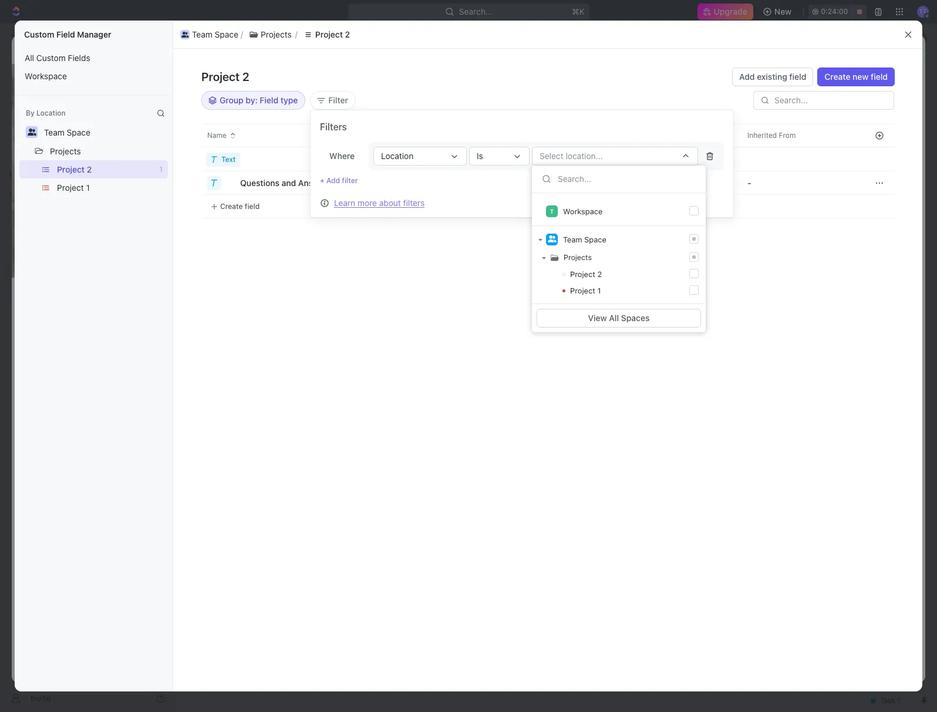 Task type: describe. For each thing, give the bounding box(es) containing it.
⌘k
[[572, 6, 585, 16]]

0 vertical spatial task
[[871, 75, 889, 85]]

favorites
[[9, 170, 40, 179]]

0 horizontal spatial team space button
[[39, 123, 96, 142]]

task inside task 1 link
[[237, 204, 255, 214]]

6 status from the top
[[713, 262, 733, 271]]

tag
[[705, 309, 716, 318]]

assignees button
[[475, 135, 530, 149]]

projects inside list
[[261, 29, 292, 39]]

questions and answers inside custom fields element
[[94, 574, 183, 584]]

2 row group from the left
[[866, 148, 895, 219]]

progress
[[227, 166, 265, 175]]

create for create new field
[[825, 72, 851, 82]]

press space to select this row. row containing terry turtle
[[379, 172, 866, 195]]

filter button
[[310, 91, 356, 110]]

text button
[[206, 152, 241, 167]]

eloisefrancis23@gmail.
[[751, 149, 831, 158]]

Search tasks... text field
[[792, 133, 909, 151]]

Search... text field
[[775, 96, 888, 105]]

you added tag
[[668, 309, 716, 318]]

2 horizontal spatial user group image
[[548, 236, 557, 243]]

home
[[28, 61, 51, 71]]

0 vertical spatial added
[[697, 149, 718, 158]]

1 horizontal spatial add task button
[[846, 71, 896, 90]]

docs link
[[5, 97, 170, 116]]

terry turtle
[[534, 178, 578, 188]]

clickbot
[[668, 149, 695, 158]]

you for changed status from
[[668, 224, 680, 233]]

by
[[26, 109, 35, 118]]

eloisefrancis23@gmail. com
[[668, 149, 831, 167]]

inbox link
[[5, 77, 170, 96]]

team down turtle
[[564, 235, 583, 244]]

add for right add task button
[[853, 75, 869, 85]]

mins
[[858, 130, 873, 139]]

field
[[56, 29, 75, 39]]

to for to do
[[779, 130, 787, 139]]

location(s)
[[395, 131, 433, 140]]

task 1
[[237, 204, 261, 214]]

calendar link
[[297, 105, 335, 122]]

table link
[[354, 105, 377, 122]]

created
[[682, 112, 707, 120]]

tree inside sidebar navigation
[[5, 204, 170, 363]]

questions inside button
[[240, 178, 280, 188]]

create for create field
[[220, 202, 243, 211]]

created for created by
[[513, 131, 539, 140]]

created by
[[513, 131, 549, 140]]

search...
[[459, 6, 493, 16]]

inherited from
[[748, 131, 796, 140]]

hide for hide dropdown button
[[799, 108, 817, 118]]

task sidebar content section
[[643, 64, 890, 683]]

2 horizontal spatial /
[[305, 32, 307, 42]]

gantt
[[399, 108, 421, 118]]

and inside custom fields element
[[134, 574, 148, 584]]

created on nov 17
[[710, 45, 771, 53]]

name
[[207, 131, 227, 140]]

filters
[[403, 198, 425, 208]]

hide button
[[605, 135, 630, 149]]

dashboards
[[28, 121, 74, 131]]

field for create new field
[[872, 72, 889, 82]]

gantt link
[[397, 105, 421, 122]]

more
[[358, 198, 377, 208]]

all inside button
[[610, 313, 619, 323]]

2 from from the top
[[735, 177, 751, 186]]

questions and answers button
[[239, 174, 339, 192]]

hide for hide button
[[610, 138, 626, 146]]

new
[[853, 72, 869, 82]]

create field button
[[206, 200, 265, 214]]

row group containing terry turtle
[[379, 148, 866, 219]]

project 1 inside button
[[57, 183, 90, 193]]

answers inside custom fields element
[[151, 574, 183, 584]]

manager
[[77, 29, 111, 39]]

select location...
[[540, 151, 603, 161]]

list link
[[262, 105, 278, 122]]

1 horizontal spatial project 2 link
[[309, 31, 362, 45]]

all custom fields
[[25, 53, 90, 63]]

7 changed from the top
[[682, 290, 711, 299]]

0 vertical spatial custom
[[24, 29, 54, 39]]

view all spaces
[[589, 313, 650, 323]]

spaces inside sidebar navigation
[[9, 190, 34, 199]]

0 vertical spatial add task
[[853, 75, 889, 85]]

questions inside custom fields element
[[94, 574, 132, 584]]

2 status from the top
[[713, 177, 733, 186]]

watcher:
[[720, 149, 749, 158]]

created this task
[[680, 112, 737, 120]]

in
[[218, 166, 225, 175]]

cell inside questions and answers row group
[[173, 172, 203, 195]]

team space inside list
[[192, 29, 239, 39]]

this
[[709, 112, 721, 120]]

list containing team space
[[178, 27, 900, 41]]

1 complete from the top
[[677, 206, 709, 214]]

to for to
[[762, 130, 770, 139]]

by location
[[26, 109, 66, 118]]

2 complete from the top
[[677, 271, 709, 280]]

location
[[36, 109, 66, 118]]

6 from from the top
[[735, 262, 751, 271]]

1 changed status from complete from the top
[[675, 196, 752, 214]]

workspace button
[[19, 67, 168, 85]]

grid containing questions and answers
[[173, 124, 895, 683]]

search
[[752, 108, 779, 118]]

from
[[780, 131, 796, 140]]

1 from from the top
[[735, 130, 751, 139]]

you changed status from
[[668, 224, 752, 233]]

0:24:00 button
[[809, 5, 867, 19]]

4 changed from the top
[[682, 224, 711, 233]]

project 2 inside button
[[315, 29, 350, 39]]

search button
[[736, 105, 782, 122]]

customize button
[[823, 105, 883, 122]]

press space to select this row. row inside questions and answers row group
[[173, 171, 379, 195]]

activity
[[897, 92, 920, 99]]

terry
[[534, 178, 554, 188]]

1 vertical spatial add task
[[316, 166, 347, 175]]

team space, , element
[[61, 43, 73, 55]]

home link
[[5, 57, 170, 76]]

share button
[[776, 40, 813, 59]]

4 status from the top
[[713, 224, 733, 233]]

1 status from the top
[[713, 130, 733, 139]]

in progress
[[218, 166, 265, 175]]

do
[[789, 130, 798, 139]]

add existing field button
[[733, 68, 814, 86]]

docs
[[28, 101, 48, 111]]

all custom fields button
[[19, 49, 168, 67]]

learn more about filters
[[334, 198, 425, 208]]

date created
[[631, 131, 675, 140]]

added watcher:
[[695, 149, 751, 158]]

customize
[[838, 108, 879, 118]]

-
[[748, 178, 752, 188]]

date
[[631, 131, 646, 140]]

1 horizontal spatial team space button
[[178, 27, 241, 41]]



Task type: vqa. For each thing, say whether or not it's contained in the screenshot.
seventh changed from the bottom
yes



Task type: locate. For each thing, give the bounding box(es) containing it.
0 horizontal spatial /
[[171, 44, 174, 54]]

user group image
[[181, 31, 189, 37], [12, 230, 21, 237], [548, 236, 557, 243]]

1 horizontal spatial workspace
[[564, 207, 603, 216]]

field
[[790, 72, 807, 82], [872, 72, 889, 82], [245, 202, 260, 211]]

field down the progress
[[245, 202, 260, 211]]

upgrade link
[[698, 4, 754, 20]]

calendar
[[300, 108, 335, 118]]

2 you from the top
[[668, 309, 680, 318]]

team space button up / project 2
[[178, 27, 241, 41]]

1 vertical spatial create
[[220, 202, 243, 211]]

35
[[847, 130, 856, 139]]

0 vertical spatial team space button
[[178, 27, 241, 41]]

user group image inside sidebar navigation
[[12, 230, 21, 237]]

2 vertical spatial list
[[15, 160, 173, 197]]

Search... text field
[[532, 166, 706, 193]]

0 horizontal spatial questions
[[94, 574, 132, 584]]

0 horizontal spatial workspace
[[25, 71, 67, 81]]

0:24:00
[[822, 7, 849, 16]]

hide inside button
[[610, 138, 626, 146]]

workspace inside button
[[25, 71, 67, 81]]

hide button
[[785, 105, 820, 122]]

sidebar navigation
[[0, 24, 176, 713]]

learn more about filters link
[[334, 198, 425, 208]]

1 horizontal spatial field
[[790, 72, 807, 82]]

0 horizontal spatial task
[[237, 204, 255, 214]]

1 vertical spatial workspace
[[564, 207, 603, 216]]

7 status from the top
[[713, 290, 733, 299]]

to do
[[777, 130, 798, 139]]

team down location
[[44, 128, 65, 138]]

press space to select this row. row up the task 1
[[173, 171, 379, 195]]

row containing location(s)
[[379, 124, 866, 147]]

1 horizontal spatial team space link
[[183, 31, 247, 45]]

questions and answers inside button
[[240, 178, 332, 188]]

0 horizontal spatial project 2 link
[[179, 44, 213, 54]]

0 vertical spatial changed status from complete
[[675, 196, 752, 214]]

1 vertical spatial changed status from complete
[[675, 262, 752, 280]]

projects link
[[254, 31, 302, 45]]

0 horizontal spatial created
[[513, 131, 539, 140]]

1 horizontal spatial and
[[282, 178, 296, 188]]

1 vertical spatial project 1
[[571, 286, 601, 296]]

added right clickbot
[[697, 149, 718, 158]]

field inside questions and answers row group
[[245, 202, 260, 211]]

2 horizontal spatial created
[[710, 45, 737, 53]]

1 vertical spatial list
[[15, 49, 173, 85]]

0 horizontal spatial create
[[220, 202, 243, 211]]

column header
[[173, 124, 183, 147], [173, 124, 203, 147], [849, 124, 866, 147]]

team down manager
[[78, 44, 98, 54]]

list containing all custom fields
[[15, 49, 173, 85]]

5 from from the top
[[735, 243, 751, 252]]

1 to from the left
[[762, 130, 770, 139]]

1 vertical spatial task
[[331, 166, 347, 175]]

to left do
[[779, 130, 787, 139]]

1 horizontal spatial project 1
[[571, 286, 601, 296]]

1 vertical spatial answers
[[151, 574, 183, 584]]

4 changed status from from the top
[[680, 290, 752, 299]]

0 vertical spatial add task button
[[846, 71, 896, 90]]

press space to select this row. row containing questions and answers
[[173, 171, 379, 195]]

0 horizontal spatial all
[[25, 53, 34, 63]]

from
[[735, 130, 751, 139], [735, 177, 751, 186], [735, 196, 751, 205], [735, 224, 751, 233], [735, 243, 751, 252], [735, 262, 751, 271], [735, 290, 751, 299]]

/
[[249, 32, 251, 42], [305, 32, 307, 42], [171, 44, 174, 54]]

list
[[178, 27, 900, 41], [15, 49, 173, 85], [15, 160, 173, 197]]

inbox
[[28, 81, 49, 91]]

1 inside button
[[86, 183, 90, 193]]

answers
[[298, 178, 332, 188], [151, 574, 183, 584]]

projects button
[[243, 27, 298, 41], [45, 142, 86, 160]]

1 horizontal spatial user group image
[[181, 31, 189, 37]]

1 horizontal spatial questions and answers
[[240, 178, 332, 188]]

workspace
[[25, 71, 67, 81], [564, 207, 603, 216]]

turtle
[[556, 178, 578, 188]]

select location... button
[[532, 147, 699, 166]]

task
[[723, 112, 737, 120]]

add
[[740, 72, 755, 82], [853, 75, 869, 85], [316, 166, 329, 175]]

add inside button
[[740, 72, 755, 82]]

2 changed from the top
[[682, 177, 711, 186]]

0 vertical spatial questions and answers
[[240, 178, 332, 188]]

0 horizontal spatial project 1
[[57, 183, 90, 193]]

5 status from the top
[[713, 243, 733, 252]]

3 changed from the top
[[682, 196, 711, 205]]

2 to from the left
[[779, 130, 787, 139]]

0 vertical spatial answers
[[298, 178, 332, 188]]

1 horizontal spatial created
[[648, 131, 675, 140]]

field right existing
[[790, 72, 807, 82]]

create inside questions and answers row group
[[220, 202, 243, 211]]

1 horizontal spatial answers
[[298, 178, 332, 188]]

spaces right 'view'
[[622, 313, 650, 323]]

add task down where on the top of page
[[316, 166, 347, 175]]

created right 'date'
[[648, 131, 675, 140]]

task
[[871, 75, 889, 85], [331, 166, 347, 175], [237, 204, 255, 214]]

1 row group from the left
[[379, 148, 866, 219]]

row
[[379, 124, 866, 147]]

spaces down the favorites button
[[9, 190, 34, 199]]

create new field
[[825, 72, 889, 82]]

1 vertical spatial and
[[134, 574, 148, 584]]

press space to select this row. row down select location... dropdown button
[[379, 172, 866, 195]]

changed status from down you changed status from
[[680, 243, 752, 252]]

1 vertical spatial team space button
[[39, 123, 96, 142]]

new button
[[759, 2, 799, 21]]

task down the progress
[[237, 204, 255, 214]]

tree
[[5, 204, 170, 363]]

0 vertical spatial complete
[[677, 206, 709, 214]]

1 horizontal spatial questions
[[240, 178, 280, 188]]

1 horizontal spatial /
[[249, 32, 251, 42]]

changed status from complete up you changed status from
[[675, 196, 752, 214]]

team up / project 2
[[192, 29, 213, 39]]

0 vertical spatial list
[[178, 27, 900, 41]]

list containing project 2
[[15, 160, 173, 197]]

user group image
[[187, 35, 194, 41]]

2 horizontal spatial task
[[871, 75, 889, 85]]

create left new
[[825, 72, 851, 82]]

add left existing
[[740, 72, 755, 82]]

1 vertical spatial spaces
[[622, 313, 650, 323]]

17
[[764, 45, 771, 53]]

0 vertical spatial all
[[25, 53, 34, 63]]

added
[[697, 149, 718, 158], [682, 309, 703, 318]]

questions
[[240, 178, 280, 188], [94, 574, 132, 584]]

changed status from down the this
[[680, 130, 752, 139]]

nov
[[749, 45, 762, 53]]

1 horizontal spatial add task
[[853, 75, 889, 85]]

changed status from up the tag at right
[[680, 290, 752, 299]]

0 vertical spatial and
[[282, 178, 296, 188]]

questions and answers row group
[[173, 148, 408, 219]]

t
[[550, 208, 554, 215]]

changed status from
[[680, 130, 752, 139], [680, 177, 752, 186], [680, 243, 752, 252], [680, 290, 752, 299]]

add task up 'customize'
[[853, 75, 889, 85]]

0 vertical spatial projects button
[[243, 27, 298, 41]]

0 horizontal spatial and
[[134, 574, 148, 584]]

field right new
[[872, 72, 889, 82]]

0 horizontal spatial hide
[[610, 138, 626, 146]]

row group down 'date'
[[379, 148, 866, 219]]

hide inside dropdown button
[[799, 108, 817, 118]]

text
[[222, 155, 236, 164]]

custom field manager
[[24, 29, 111, 39]]

added left the tag at right
[[682, 309, 703, 318]]

fields
[[68, 53, 90, 63]]

0 horizontal spatial add task button
[[302, 163, 351, 177]]

custom down field
[[36, 53, 66, 63]]

0 horizontal spatial add task
[[316, 166, 347, 175]]

create down in
[[220, 202, 243, 211]]

5 changed from the top
[[682, 243, 711, 252]]

2 inside button
[[345, 29, 350, 39]]

hide
[[799, 108, 817, 118], [610, 138, 626, 146]]

1 horizontal spatial create
[[825, 72, 851, 82]]

select
[[540, 151, 564, 161]]

new
[[775, 6, 792, 16]]

create field
[[220, 202, 260, 211]]

3 changed status from from the top
[[680, 243, 752, 252]]

1 horizontal spatial task
[[331, 166, 347, 175]]

workspace down all custom fields
[[25, 71, 67, 81]]

existing
[[758, 72, 788, 82]]

0 vertical spatial workspace
[[25, 71, 67, 81]]

task down where on the top of page
[[331, 166, 347, 175]]

hide down search... text box on the top of page
[[799, 108, 817, 118]]

add task button
[[846, 71, 896, 90], [302, 163, 351, 177]]

board link
[[217, 105, 242, 122]]

0 horizontal spatial field
[[245, 202, 260, 211]]

0 vertical spatial hide
[[799, 108, 817, 118]]

press space to select this row. row
[[379, 148, 866, 172], [173, 171, 379, 195], [379, 172, 866, 195], [379, 195, 866, 219]]

Edit task name text field
[[72, 337, 577, 359]]

0 horizontal spatial user group image
[[12, 230, 21, 237]]

location...
[[566, 151, 603, 161]]

project 2
[[315, 29, 350, 39], [324, 32, 359, 42], [202, 70, 250, 83], [204, 70, 274, 89], [57, 165, 92, 175], [571, 270, 602, 279]]

1 changed from the top
[[682, 130, 711, 139]]

1 horizontal spatial add
[[740, 72, 755, 82]]

created left by
[[513, 131, 539, 140]]

press space to select this row. row down 'date'
[[379, 148, 866, 172]]

0 vertical spatial project 1
[[57, 183, 90, 193]]

team space button down location
[[39, 123, 96, 142]]

2 horizontal spatial add
[[853, 75, 869, 85]]

complete up you changed status from
[[677, 206, 709, 214]]

1 you from the top
[[668, 224, 680, 233]]

created left 'on'
[[710, 45, 737, 53]]

0 horizontal spatial projects button
[[45, 142, 86, 160]]

view all spaces button
[[537, 309, 702, 328]]

1 vertical spatial questions and answers
[[94, 574, 183, 584]]

1 vertical spatial questions
[[94, 574, 132, 584]]

row group down mins at the top right
[[866, 148, 895, 219]]

dashboards link
[[5, 117, 170, 136]]

press space to select this row. row down search... text field
[[379, 195, 866, 219]]

all inside "button"
[[25, 53, 34, 63]]

1 vertical spatial custom
[[36, 53, 66, 63]]

custom left field
[[24, 29, 54, 39]]

projects
[[261, 29, 292, 39], [268, 32, 300, 42], [50, 146, 81, 156], [564, 253, 592, 262]]

workspace right 't'
[[564, 207, 603, 216]]

cell
[[379, 148, 497, 172], [497, 148, 614, 172], [614, 148, 732, 172], [732, 148, 849, 172], [849, 148, 866, 172], [866, 148, 895, 172], [173, 172, 203, 195], [379, 172, 497, 195], [614, 172, 732, 195], [849, 172, 866, 195], [379, 195, 497, 219], [497, 195, 614, 219], [614, 195, 732, 219], [732, 195, 849, 219], [849, 195, 866, 219], [866, 195, 895, 219]]

space
[[215, 29, 239, 39], [220, 32, 244, 42], [100, 44, 124, 54], [67, 128, 90, 138], [585, 235, 607, 244]]

view
[[589, 313, 607, 323]]

grid
[[173, 124, 895, 683]]

all up inbox
[[25, 53, 34, 63]]

project 2 button
[[298, 27, 356, 41]]

changed status from complete
[[675, 196, 752, 214], [675, 262, 752, 280]]

changed
[[682, 130, 711, 139], [682, 177, 711, 186], [682, 196, 711, 205], [682, 224, 711, 233], [682, 243, 711, 252], [682, 262, 711, 271], [682, 290, 711, 299]]

user group image inside list
[[181, 31, 189, 37]]

1 changed status from from the top
[[680, 130, 752, 139]]

3 status from the top
[[713, 196, 733, 205]]

hide up select location... dropdown button
[[610, 138, 626, 146]]

custom fields element
[[72, 567, 577, 620]]

add task button up 'customize'
[[846, 71, 896, 90]]

team inside list
[[192, 29, 213, 39]]

1 horizontal spatial to
[[779, 130, 787, 139]]

1 horizontal spatial spaces
[[622, 313, 650, 323]]

0 horizontal spatial to
[[762, 130, 770, 139]]

2 horizontal spatial field
[[872, 72, 889, 82]]

0 horizontal spatial questions and answers
[[94, 574, 183, 584]]

0 horizontal spatial answers
[[151, 574, 183, 584]]

team space button
[[178, 27, 241, 41], [39, 123, 96, 142]]

team
[[192, 29, 213, 39], [197, 32, 218, 42], [78, 44, 98, 54], [44, 128, 65, 138], [564, 235, 583, 244]]

about
[[379, 198, 401, 208]]

0 vertical spatial you
[[668, 224, 680, 233]]

spaces inside button
[[622, 313, 650, 323]]

1 vertical spatial projects button
[[45, 142, 86, 160]]

task 1 link
[[234, 201, 407, 218]]

0 vertical spatial questions
[[240, 178, 280, 188]]

team right user group icon
[[197, 32, 218, 42]]

and inside button
[[282, 178, 296, 188]]

all right 'view'
[[610, 313, 619, 323]]

by
[[541, 131, 549, 140]]

project 2 link right the projects link
[[309, 31, 362, 45]]

0 vertical spatial spaces
[[9, 190, 34, 199]]

team space inside team space link
[[197, 32, 244, 42]]

1 vertical spatial hide
[[610, 138, 626, 146]]

answers inside button
[[298, 178, 332, 188]]

team space link
[[183, 31, 247, 45], [78, 44, 124, 54]]

7 from from the top
[[735, 290, 751, 299]]

1
[[159, 165, 163, 174], [86, 183, 90, 193], [257, 204, 261, 214], [598, 286, 601, 296]]

team space
[[192, 29, 239, 39], [197, 32, 244, 42], [78, 44, 124, 54], [44, 128, 90, 138], [564, 235, 607, 244]]

0 horizontal spatial team space link
[[78, 44, 124, 54]]

0 vertical spatial create
[[825, 72, 851, 82]]

learn
[[334, 198, 356, 208]]

3 from from the top
[[735, 196, 751, 205]]

35 mins
[[847, 130, 873, 139]]

add task
[[853, 75, 889, 85], [316, 166, 347, 175]]

add existing field
[[740, 72, 807, 82]]

add up task 1 link
[[316, 166, 329, 175]]

1 horizontal spatial projects button
[[243, 27, 298, 41]]

you for added
[[668, 309, 680, 318]]

field inside button
[[790, 72, 807, 82]]

to down search
[[762, 130, 770, 139]]

task right new
[[871, 75, 889, 85]]

create new field button
[[818, 68, 896, 86]]

add task button down where on the top of page
[[302, 163, 351, 177]]

changed status from down added watcher:
[[680, 177, 752, 186]]

1 vertical spatial complete
[[677, 271, 709, 280]]

1 vertical spatial added
[[682, 309, 703, 318]]

com
[[668, 149, 831, 167]]

2 changed status from complete from the top
[[675, 262, 752, 280]]

on
[[739, 45, 747, 53]]

name row
[[173, 124, 379, 147]]

created for created on nov 17
[[710, 45, 737, 53]]

field for add existing field
[[790, 72, 807, 82]]

invite
[[31, 694, 51, 704]]

2 changed status from from the top
[[680, 177, 752, 186]]

2 vertical spatial task
[[237, 204, 255, 214]]

project 2 link
[[309, 31, 362, 45], [179, 44, 213, 54]]

create
[[825, 72, 851, 82], [220, 202, 243, 211]]

1 vertical spatial all
[[610, 313, 619, 323]]

share
[[783, 44, 806, 54]]

add up 'customize'
[[853, 75, 869, 85]]

custom inside "button"
[[36, 53, 66, 63]]

1 vertical spatial add task button
[[302, 163, 351, 177]]

changed status from complete up the tag at right
[[675, 262, 752, 280]]

1 vertical spatial you
[[668, 309, 680, 318]]

0 horizontal spatial spaces
[[9, 190, 34, 199]]

0 horizontal spatial add
[[316, 166, 329, 175]]

you
[[668, 224, 680, 233], [668, 309, 680, 318]]

4 from from the top
[[735, 224, 751, 233]]

complete up you added tag
[[677, 271, 709, 280]]

row group
[[379, 148, 866, 219], [866, 148, 895, 219]]

6 changed from the top
[[682, 262, 711, 271]]

table
[[357, 108, 377, 118]]

inherited
[[748, 131, 778, 140]]

1 horizontal spatial all
[[610, 313, 619, 323]]

project 1 button
[[52, 179, 168, 197]]

1 horizontal spatial hide
[[799, 108, 817, 118]]

project 2 link down user group icon
[[179, 44, 213, 54]]

list
[[264, 108, 278, 118]]

add for the add existing field button
[[740, 72, 755, 82]]



